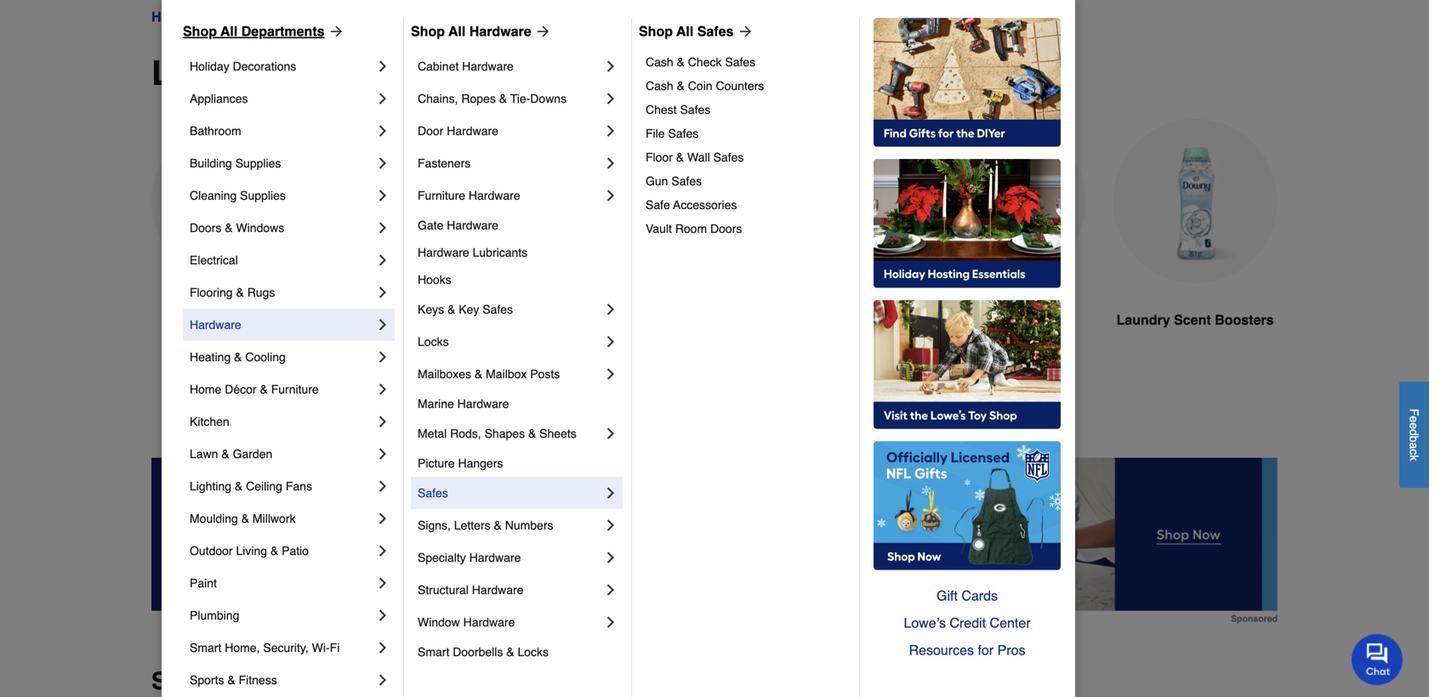 Task type: vqa. For each thing, say whether or not it's contained in the screenshot.
Rugs
yes



Task type: locate. For each thing, give the bounding box(es) containing it.
chevron right image for mailboxes & mailbox posts
[[602, 366, 619, 383]]

scent
[[1174, 312, 1211, 328]]

all for hardware
[[449, 23, 466, 39]]

1 horizontal spatial fabric
[[944, 312, 985, 328]]

1 horizontal spatial furniture
[[418, 189, 465, 203]]

hardware down signs, letters & numbers
[[469, 551, 521, 565]]

all up holiday decorations
[[221, 23, 238, 39]]

fabric left fresheners
[[944, 312, 985, 328]]

lighting & ceiling fans
[[190, 480, 312, 494]]

washing machine cleaners link
[[728, 119, 893, 392]]

chevron right image for lawn & garden
[[374, 446, 391, 463]]

f e e d b a c k button
[[1400, 382, 1430, 488]]

& left patio
[[271, 545, 278, 558]]

chevron right image for locks
[[602, 334, 619, 351]]

safe
[[646, 198, 670, 212]]

plumbing
[[190, 609, 239, 623]]

0 horizontal spatial home
[[151, 9, 189, 25]]

stain
[[596, 312, 629, 328]]

chevron right image for furniture hardware
[[602, 187, 619, 204]]

cleaning up holiday decorations
[[204, 9, 262, 25]]

doors up electrical
[[190, 221, 222, 235]]

cabinet hardware link
[[418, 50, 602, 83]]

shop up cabinet
[[411, 23, 445, 39]]

heating & cooling
[[190, 351, 286, 364]]

chevron right image for flooring & rugs
[[374, 284, 391, 301]]

picture hangers link
[[418, 450, 619, 477]]

safes up safe accessories
[[672, 174, 702, 188]]

hardware up hooks
[[418, 246, 469, 260]]

hardware up hardware lubricants
[[447, 219, 499, 232]]

sports & fitness
[[190, 674, 277, 688]]

shop for shop all departments
[[183, 23, 217, 39]]

safes down 'coin'
[[680, 103, 711, 117]]

chevron right image for electrical
[[374, 252, 391, 269]]

décor
[[225, 383, 257, 397]]

officially licensed n f l gifts. shop now. image
[[874, 442, 1061, 571]]

lawn & garden
[[190, 448, 273, 461]]

hardware up the 'cabinet hardware' link
[[469, 23, 532, 39]]

0 vertical spatial locks
[[418, 335, 449, 349]]

0 vertical spatial cash
[[646, 55, 674, 69]]

sports
[[190, 674, 224, 688]]

1 vertical spatial furniture
[[271, 383, 319, 397]]

shop for shop all safes
[[639, 23, 673, 39]]

smart home, security, wi-fi link
[[190, 632, 374, 665]]

chevron right image
[[374, 58, 391, 75], [602, 58, 619, 75], [374, 284, 391, 301], [602, 301, 619, 318], [602, 334, 619, 351], [374, 381, 391, 398], [374, 414, 391, 431], [602, 425, 619, 442], [374, 446, 391, 463], [602, 485, 619, 502], [374, 511, 391, 528], [602, 517, 619, 534], [374, 543, 391, 560], [374, 575, 391, 592], [374, 672, 391, 689]]

windows
[[236, 221, 284, 235]]

cleaning supplies
[[204, 9, 322, 25], [190, 189, 286, 203]]

1 horizontal spatial smart
[[418, 646, 450, 659]]

0 horizontal spatial fabric
[[373, 312, 413, 328]]

1 vertical spatial home
[[190, 383, 222, 397]]

home link
[[151, 7, 189, 27]]

0 vertical spatial home
[[151, 9, 189, 25]]

patio
[[282, 545, 309, 558]]

smart home, security, wi-fi
[[190, 642, 340, 655]]

laundry supplies link
[[337, 7, 442, 27]]

doors inside 'link'
[[190, 221, 222, 235]]

fans
[[286, 480, 312, 494]]

chevron right image for bathroom
[[374, 123, 391, 140]]

hardware for window hardware
[[463, 616, 515, 630]]

1 horizontal spatial doors
[[711, 222, 742, 236]]

2 all from the left
[[449, 23, 466, 39]]

1 horizontal spatial locks
[[518, 646, 549, 659]]

chevron right image for signs, letters & numbers
[[602, 517, 619, 534]]

cleaning supplies up decorations
[[204, 9, 322, 25]]

hardware down the flooring
[[190, 318, 241, 332]]

laundry down shop all departments
[[151, 54, 286, 93]]

metal rods, shapes & sheets
[[418, 427, 577, 441]]

1 arrow right image from the left
[[532, 23, 552, 40]]

cash for cash & check safes
[[646, 55, 674, 69]]

cleaners
[[782, 333, 840, 348]]

cash & coin counters
[[646, 79, 764, 93]]

1 horizontal spatial arrow right image
[[734, 23, 754, 40]]

smart up sports at bottom left
[[190, 642, 222, 655]]

3 all from the left
[[677, 23, 694, 39]]

laundry for bottle of downy laundry scent booster. image
[[1117, 312, 1171, 328]]

hardware lubricants
[[418, 246, 528, 260]]

1 vertical spatial laundry supplies
[[151, 54, 437, 93]]

1 vertical spatial cleaning supplies
[[190, 189, 286, 203]]

outdoor living & patio
[[190, 545, 309, 558]]

chevron right image
[[374, 90, 391, 107], [602, 90, 619, 107], [374, 123, 391, 140], [602, 123, 619, 140], [374, 155, 391, 172], [602, 155, 619, 172], [374, 187, 391, 204], [602, 187, 619, 204], [374, 220, 391, 237], [374, 252, 391, 269], [374, 317, 391, 334], [374, 349, 391, 366], [602, 366, 619, 383], [374, 478, 391, 495], [602, 550, 619, 567], [602, 582, 619, 599], [374, 608, 391, 625], [602, 614, 619, 631], [374, 640, 391, 657]]

blue spray bottle of febreze fabric freshener. image
[[921, 119, 1086, 284]]

all for departments
[[221, 23, 238, 39]]

hardware for marine hardware
[[458, 397, 509, 411]]

1 horizontal spatial shop
[[411, 23, 445, 39]]

hardware inside window hardware link
[[463, 616, 515, 630]]

shop up cash & check safes
[[639, 23, 673, 39]]

cards
[[962, 588, 998, 604]]

e up d
[[1408, 416, 1421, 423]]

holiday decorations
[[190, 60, 296, 73]]

cleaning supplies link
[[204, 7, 322, 27], [190, 180, 374, 212]]

by
[[218, 668, 245, 696]]

a
[[1408, 443, 1421, 449]]

hardware down 'ropes'
[[447, 124, 499, 138]]

washing machine cleaners
[[754, 312, 868, 348]]

resources for pros link
[[874, 637, 1061, 665]]

1 fabric from the left
[[373, 312, 413, 328]]

all up cash & check safes
[[677, 23, 694, 39]]

chevron right image for hardware
[[374, 317, 391, 334]]

hardware link
[[190, 309, 374, 341]]

home for home décor & furniture
[[190, 383, 222, 397]]

laundry supplies down departments on the left top
[[151, 54, 437, 93]]

0 horizontal spatial shop
[[183, 23, 217, 39]]

chest safes
[[646, 103, 711, 117]]

safes right "key" in the top left of the page
[[483, 303, 513, 317]]

2 e from the top
[[1408, 423, 1421, 430]]

boosters
[[1215, 312, 1274, 328]]

living
[[236, 545, 267, 558]]

hardware inside structural hardware link
[[472, 584, 524, 597]]

hardware inside marine hardware 'link'
[[458, 397, 509, 411]]

1 all from the left
[[221, 23, 238, 39]]

floor & wall safes
[[646, 151, 744, 164]]

laundry scent boosters link
[[1113, 119, 1278, 371]]

& left cooling
[[234, 351, 242, 364]]

2 horizontal spatial shop
[[639, 23, 673, 39]]

lighting & ceiling fans link
[[190, 471, 374, 503]]

laundry left scent on the right
[[1117, 312, 1171, 328]]

laundry scent boosters
[[1117, 312, 1274, 328]]

laundry down the flooring
[[173, 312, 227, 328]]

hardware down mailboxes & mailbox posts
[[458, 397, 509, 411]]

0 horizontal spatial doors
[[190, 221, 222, 235]]

vault room doors link
[[646, 217, 847, 241]]

& down window hardware link
[[506, 646, 514, 659]]

shop up holiday
[[183, 23, 217, 39]]

chevron right image for building supplies
[[374, 155, 391, 172]]

appliances
[[190, 92, 248, 106]]

furniture down heating & cooling link
[[271, 383, 319, 397]]

0 horizontal spatial smart
[[190, 642, 222, 655]]

2 horizontal spatial all
[[677, 23, 694, 39]]

cash & coin counters link
[[646, 74, 847, 98]]

chevron right image for door hardware
[[602, 123, 619, 140]]

hardware up smart doorbells & locks
[[463, 616, 515, 630]]

0 vertical spatial cleaning
[[204, 9, 262, 25]]

& left ceiling
[[235, 480, 243, 494]]

fabric left keys
[[373, 312, 413, 328]]

supplies up cabinet
[[390, 9, 442, 25]]

1 vertical spatial cleaning supplies link
[[190, 180, 374, 212]]

hardware inside shop all hardware link
[[469, 23, 532, 39]]

sports & fitness link
[[190, 665, 374, 697]]

smart down "window"
[[418, 646, 450, 659]]

supplies up windows
[[240, 189, 286, 203]]

marine
[[418, 397, 454, 411]]

1 shop from the left
[[183, 23, 217, 39]]

structural hardware
[[418, 584, 524, 597]]

home
[[151, 9, 189, 25], [190, 383, 222, 397]]

shop by brand
[[151, 668, 321, 696]]

1 horizontal spatial home
[[190, 383, 222, 397]]

cash up chest
[[646, 79, 674, 93]]

advertisement region
[[151, 458, 1278, 624]]

1 vertical spatial cleaning
[[190, 189, 237, 203]]

furniture hardware
[[418, 189, 520, 203]]

hardware inside specialty hardware link
[[469, 551, 521, 565]]

cash down shop all safes
[[646, 55, 674, 69]]

arrow right image inside shop all hardware link
[[532, 23, 552, 40]]

hardware inside furniture hardware link
[[469, 189, 520, 203]]

shop all departments
[[183, 23, 325, 39]]

0 horizontal spatial arrow right image
[[532, 23, 552, 40]]

cooling
[[245, 351, 286, 364]]

& left "key" in the top left of the page
[[448, 303, 456, 317]]

arrow right image
[[532, 23, 552, 40], [734, 23, 754, 40]]

picture hangers
[[418, 457, 503, 471]]

2 arrow right image from the left
[[734, 23, 754, 40]]

2 shop from the left
[[411, 23, 445, 39]]

0 horizontal spatial locks
[[418, 335, 449, 349]]

supplies left arrow right icon
[[265, 9, 322, 25]]

marine hardware
[[418, 397, 509, 411]]

safe accessories link
[[646, 193, 847, 217]]

1 cash from the top
[[646, 55, 674, 69]]

2 cash from the top
[[646, 79, 674, 93]]

chevron right image for specialty hardware
[[602, 550, 619, 567]]

e up b
[[1408, 423, 1421, 430]]

moulding & millwork link
[[190, 503, 374, 535]]

check
[[688, 55, 722, 69]]

1 e from the top
[[1408, 416, 1421, 423]]

tie-
[[510, 92, 530, 106]]

shop for shop all hardware
[[411, 23, 445, 39]]

laundry supplies up cabinet
[[337, 9, 442, 25]]

door
[[418, 124, 444, 138]]

chevron right image for doors & windows
[[374, 220, 391, 237]]

gift cards
[[937, 588, 998, 604]]

laundry supplies
[[337, 9, 442, 25], [151, 54, 437, 93]]

paint link
[[190, 568, 374, 600]]

cash & check safes
[[646, 55, 756, 69]]

lowe's credit center
[[904, 616, 1031, 631]]

hardware up chains, ropes & tie-downs
[[462, 60, 514, 73]]

doors & windows link
[[190, 212, 374, 244]]

smart for smart home, security, wi-fi
[[190, 642, 222, 655]]

hardware inside 'gate hardware' link
[[447, 219, 499, 232]]

hardware for door hardware
[[447, 124, 499, 138]]

smart for smart doorbells & locks
[[418, 646, 450, 659]]

furniture up the gate
[[418, 189, 465, 203]]

chevron right image for window hardware
[[602, 614, 619, 631]]

1 horizontal spatial all
[[449, 23, 466, 39]]

cleaning down the building
[[190, 189, 237, 203]]

3 shop from the left
[[639, 23, 673, 39]]

plumbing link
[[190, 600, 374, 632]]

doors down the safe accessories link
[[711, 222, 742, 236]]

hardware inside door hardware link
[[447, 124, 499, 138]]

laundry left stain
[[538, 312, 592, 328]]

arrow right image inside shop all safes link
[[734, 23, 754, 40]]

arrow right image up cash & check safes link
[[734, 23, 754, 40]]

laundry
[[337, 9, 386, 25], [151, 54, 286, 93], [173, 312, 227, 328], [538, 312, 592, 328], [1117, 312, 1171, 328]]

floor & wall safes link
[[646, 146, 847, 169]]

cleaning supplies link up decorations
[[204, 7, 322, 27]]

fitness
[[239, 674, 277, 688]]

safes up 'check'
[[698, 23, 734, 39]]

chevron right image for metal rods, shapes & sheets
[[602, 425, 619, 442]]

locks down fabric softeners
[[418, 335, 449, 349]]

cash & check safes link
[[646, 50, 847, 74]]

chevron right image for smart home, security, wi-fi
[[374, 640, 391, 657]]

hardware inside the 'cabinet hardware' link
[[462, 60, 514, 73]]

hardware down specialty hardware link
[[472, 584, 524, 597]]

chevron right image for outdoor living & patio
[[374, 543, 391, 560]]

chains, ropes & tie-downs
[[418, 92, 567, 106]]

1 vertical spatial cash
[[646, 79, 674, 93]]

0 horizontal spatial all
[[221, 23, 238, 39]]

cleaning supplies up doors & windows
[[190, 189, 286, 203]]

laundry inside "link"
[[173, 312, 227, 328]]

chevron right image for paint
[[374, 575, 391, 592]]

cash for cash & coin counters
[[646, 79, 674, 93]]

home for home
[[151, 9, 189, 25]]

home décor & furniture link
[[190, 374, 374, 406]]

locks down window hardware link
[[518, 646, 549, 659]]

lubricants
[[473, 246, 528, 260]]

2 fabric from the left
[[944, 312, 985, 328]]

resources
[[909, 643, 974, 659]]

green container of gain laundry detergent. image
[[151, 119, 317, 284]]

f e e d b a c k
[[1408, 409, 1421, 461]]

chevron right image for cabinet hardware
[[602, 58, 619, 75]]

metal
[[418, 427, 447, 441]]

cleaning supplies link up windows
[[190, 180, 374, 212]]

hardware for cabinet hardware
[[462, 60, 514, 73]]

building supplies link
[[190, 147, 374, 180]]

shop all safes
[[639, 23, 734, 39]]

hardware down fasteners link
[[469, 189, 520, 203]]

gun
[[646, 174, 668, 188]]

lowe's
[[904, 616, 946, 631]]

hardware inside hardware link
[[190, 318, 241, 332]]

all up cabinet hardware
[[449, 23, 466, 39]]

hardware inside "hardware lubricants" link
[[418, 246, 469, 260]]

& right sports at bottom left
[[227, 674, 235, 688]]

arrow right image up the 'cabinet hardware' link
[[532, 23, 552, 40]]



Task type: describe. For each thing, give the bounding box(es) containing it.
rods,
[[450, 427, 481, 441]]

laundry detergent link
[[151, 119, 317, 371]]

0 vertical spatial laundry supplies
[[337, 9, 442, 25]]

safe accessories
[[646, 198, 737, 212]]

heating
[[190, 351, 231, 364]]

washing
[[754, 312, 810, 328]]

chest safes link
[[646, 98, 847, 122]]

chevron right image for heating & cooling
[[374, 349, 391, 366]]

safes down chest safes
[[668, 127, 699, 140]]

safes down file safes link
[[714, 151, 744, 164]]

bottle of downy laundry scent booster. image
[[1113, 119, 1278, 284]]

removers
[[633, 312, 699, 328]]

shop
[[151, 668, 211, 696]]

wi-
[[312, 642, 330, 655]]

chevron right image for cleaning supplies
[[374, 187, 391, 204]]

hardware for specialty hardware
[[469, 551, 521, 565]]

hardware for structural hardware
[[472, 584, 524, 597]]

keys & key safes link
[[418, 294, 602, 326]]

locks link
[[418, 326, 602, 358]]

safes down picture
[[418, 487, 448, 500]]

laundry right departments on the left top
[[337, 9, 386, 25]]

& left 'coin'
[[677, 79, 685, 93]]

outdoor living & patio link
[[190, 535, 374, 568]]

0 vertical spatial cleaning supplies
[[204, 9, 322, 25]]

posts
[[530, 368, 560, 381]]

b
[[1408, 436, 1421, 443]]

0 vertical spatial cleaning supplies link
[[204, 7, 322, 27]]

laundry stain removers
[[538, 312, 699, 328]]

rugs
[[247, 286, 275, 300]]

& right décor
[[260, 383, 268, 397]]

chevron right image for kitchen
[[374, 414, 391, 431]]

fabric for fabric fresheners
[[944, 312, 985, 328]]

chevron right image for keys & key safes
[[602, 301, 619, 318]]

cabinet hardware
[[418, 60, 514, 73]]

keys
[[418, 303, 444, 317]]

brand
[[252, 668, 321, 696]]

lawn
[[190, 448, 218, 461]]

specialty hardware
[[418, 551, 521, 565]]

hardware for furniture hardware
[[469, 189, 520, 203]]

sheets
[[540, 427, 577, 441]]

hangers
[[458, 457, 503, 471]]

& left the wall
[[676, 151, 684, 164]]

1 vertical spatial locks
[[518, 646, 549, 659]]

metal rods, shapes & sheets link
[[418, 418, 602, 450]]

ropes
[[461, 92, 496, 106]]

doorbells
[[453, 646, 503, 659]]

chevron right image for sports & fitness
[[374, 672, 391, 689]]

machine
[[814, 312, 868, 328]]

departments
[[241, 23, 325, 39]]

door hardware
[[418, 124, 499, 138]]

pros
[[998, 643, 1026, 659]]

home,
[[225, 642, 260, 655]]

vault
[[646, 222, 672, 236]]

& left mailbox
[[475, 368, 483, 381]]

& left tie-
[[499, 92, 507, 106]]

& left sheets
[[528, 427, 536, 441]]

window hardware
[[418, 616, 515, 630]]

mailboxes
[[418, 368, 471, 381]]

flooring & rugs
[[190, 286, 275, 300]]

orange box of tide washing machine cleaner. image
[[728, 119, 893, 284]]

smart doorbells & locks
[[418, 646, 549, 659]]

& left rugs
[[236, 286, 244, 300]]

kitchen link
[[190, 406, 374, 438]]

fi
[[330, 642, 340, 655]]

laundry stain removers link
[[536, 119, 701, 371]]

fabric softeners link
[[344, 119, 509, 371]]

lowe's credit center link
[[874, 610, 1061, 637]]

supplies down bathroom link
[[235, 157, 281, 170]]

door hardware link
[[418, 115, 602, 147]]

white bottle of shout stain remover. image
[[536, 119, 701, 284]]

hardware for gate hardware
[[447, 219, 499, 232]]

all for safes
[[677, 23, 694, 39]]

for
[[978, 643, 994, 659]]

chevron right image for home décor & furniture
[[374, 381, 391, 398]]

d
[[1408, 430, 1421, 436]]

gift
[[937, 588, 958, 604]]

chevron right image for lighting & ceiling fans
[[374, 478, 391, 495]]

chevron right image for moulding & millwork
[[374, 511, 391, 528]]

blue bottle of downy fabric softener. image
[[344, 119, 509, 284]]

arrow right image for safes
[[734, 23, 754, 40]]

softeners
[[417, 312, 480, 328]]

& left 'check'
[[677, 55, 685, 69]]

& left millwork
[[241, 512, 249, 526]]

resources for pros
[[909, 643, 1026, 659]]

gate hardware link
[[418, 212, 619, 239]]

visit the lowe's toy shop. image
[[874, 300, 1061, 430]]

picture
[[418, 457, 455, 471]]

arrow right image
[[325, 23, 345, 40]]

home décor & furniture
[[190, 383, 319, 397]]

flooring
[[190, 286, 233, 300]]

k
[[1408, 455, 1421, 461]]

fasteners
[[418, 157, 471, 170]]

heating & cooling link
[[190, 341, 374, 374]]

mailbox
[[486, 368, 527, 381]]

gate
[[418, 219, 444, 232]]

structural
[[418, 584, 469, 597]]

gun safes link
[[646, 169, 847, 193]]

chevron right image for appliances
[[374, 90, 391, 107]]

cleaning for topmost cleaning supplies "link"
[[204, 9, 262, 25]]

& left windows
[[225, 221, 233, 235]]

chevron right image for safes
[[602, 485, 619, 502]]

decorations
[[233, 60, 296, 73]]

building supplies
[[190, 157, 281, 170]]

safes up counters
[[725, 55, 756, 69]]

chevron right image for structural hardware
[[602, 582, 619, 599]]

signs, letters & numbers
[[418, 519, 554, 533]]

fabric for fabric softeners
[[373, 312, 413, 328]]

chevron right image for fasteners
[[602, 155, 619, 172]]

chevron right image for chains, ropes & tie-downs
[[602, 90, 619, 107]]

chevron right image for plumbing
[[374, 608, 391, 625]]

0 horizontal spatial furniture
[[271, 383, 319, 397]]

file safes link
[[646, 122, 847, 146]]

cabinet
[[418, 60, 459, 73]]

chevron right image for holiday decorations
[[374, 58, 391, 75]]

window hardware link
[[418, 607, 602, 639]]

cleaning for the bottommost cleaning supplies "link"
[[190, 189, 237, 203]]

laundry for the white bottle of shout stain remover. image
[[538, 312, 592, 328]]

0 vertical spatial furniture
[[418, 189, 465, 203]]

find gifts for the diyer. image
[[874, 18, 1061, 147]]

chat invite button image
[[1352, 634, 1404, 686]]

f
[[1408, 409, 1421, 416]]

shapes
[[485, 427, 525, 441]]

laundry for "green container of gain laundry detergent." image
[[173, 312, 227, 328]]

bathroom
[[190, 124, 241, 138]]

gift cards link
[[874, 583, 1061, 610]]

holiday hosting essentials. image
[[874, 159, 1061, 288]]

electrical link
[[190, 244, 374, 277]]

arrow right image for hardware
[[532, 23, 552, 40]]

& right lawn
[[222, 448, 229, 461]]

credit
[[950, 616, 986, 631]]

key
[[459, 303, 479, 317]]

& right letters
[[494, 519, 502, 533]]

chains,
[[418, 92, 458, 106]]

specialty hardware link
[[418, 542, 602, 574]]

supplies down arrow right icon
[[295, 54, 437, 93]]

chest
[[646, 103, 677, 117]]

chains, ropes & tie-downs link
[[418, 83, 602, 115]]



